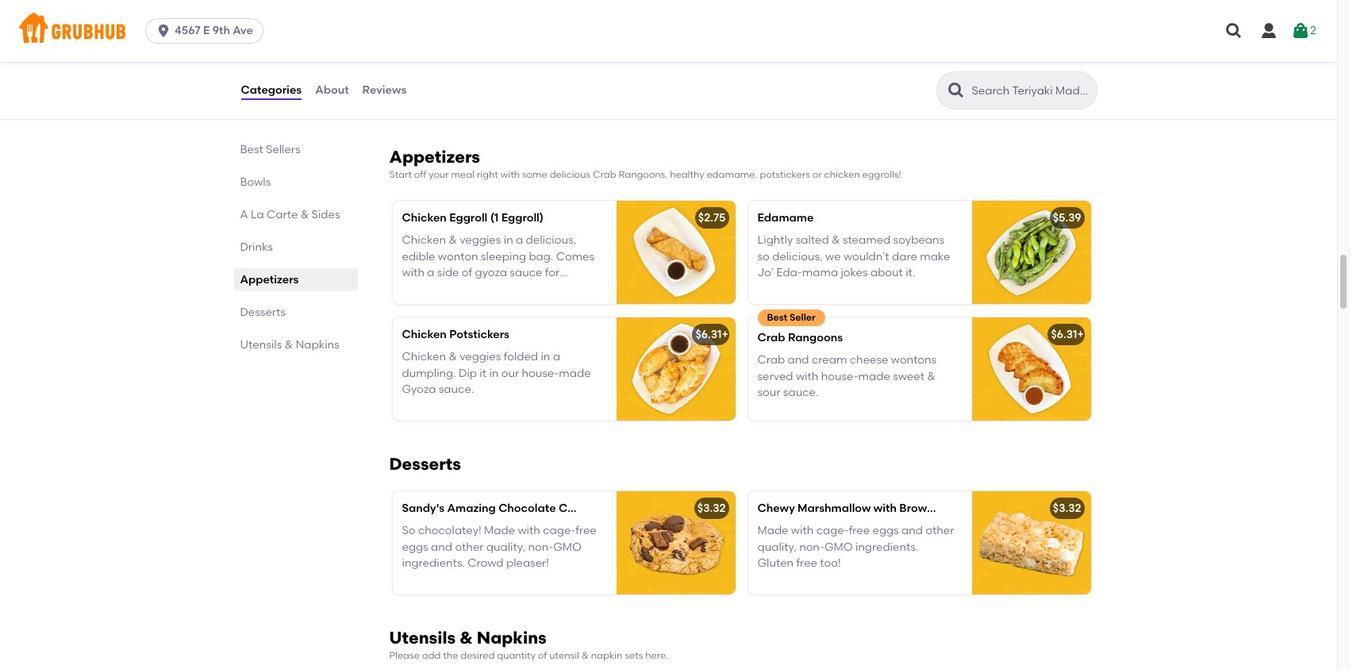 Task type: locate. For each thing, give the bounding box(es) containing it.
1 horizontal spatial $6.31
[[1051, 328, 1078, 341]]

of inside utensils & napkins please add the desired quantity of utensil & napkin sets here.
[[538, 650, 547, 661]]

veggies down chicken eggroll (1 eggroll)
[[460, 234, 501, 247]]

1 quality, from the left
[[487, 540, 526, 554]]

0 horizontal spatial made
[[559, 366, 591, 380]]

sauce
[[510, 266, 543, 279]]

1 horizontal spatial gmo
[[825, 540, 853, 554]]

0 horizontal spatial eggs
[[402, 540, 428, 554]]

appetizers start off your meal right with some delicious crab rangoons, healthy edamame, potstickers or chicken eggrolls!
[[389, 147, 902, 180]]

desserts up 'sandy's'
[[389, 454, 461, 474]]

and
[[402, 59, 424, 72], [788, 353, 809, 367], [902, 524, 923, 538], [431, 540, 453, 554]]

gmo inside made with cage-free eggs and other quality, non-gmo ingredients. gluten free too!
[[825, 540, 853, 554]]

gmo inside so chocolatey! made with cage-free eggs and other quality, non-gmo ingredients. crowd pleaser!
[[554, 540, 582, 554]]

of down wonton on the left top
[[462, 266, 473, 279]]

2 gmo from the left
[[825, 540, 853, 554]]

best for best sellers
[[240, 143, 263, 156]]

0 vertical spatial best
[[240, 143, 263, 156]]

made down cheese
[[859, 370, 891, 383]]

chicken & veggies folded in a dumpling. dip it in our house-made gyoza sauce.
[[402, 350, 591, 396]]

&
[[301, 208, 309, 221], [449, 234, 457, 247], [832, 234, 840, 247], [285, 338, 293, 352], [449, 350, 457, 364], [927, 370, 936, 383], [973, 502, 982, 515], [460, 628, 473, 648], [582, 650, 589, 661]]

sets
[[625, 650, 643, 661]]

ingredients. down the chewy marshmallow with brown butter & sea salt (gf) on the bottom right of the page
[[856, 540, 919, 554]]

cage-
[[543, 524, 576, 538], [817, 524, 849, 538]]

appetizers for appetizers
[[240, 273, 299, 287]]

1 horizontal spatial best
[[767, 312, 788, 323]]

1 horizontal spatial to
[[575, 75, 586, 89]]

sauce. down dip
[[439, 383, 474, 396]]

main navigation navigation
[[0, 0, 1338, 62]]

veggies inside chicken & veggies folded in a dumpling. dip it in our house-made gyoza sauce.
[[460, 350, 501, 364]]

$6.31 +
[[696, 328, 729, 341], [1051, 328, 1084, 341]]

made inside chicken & veggies folded in a dumpling. dip it in our house-made gyoza sauce.
[[559, 366, 591, 380]]

1 vertical spatial delicious,
[[773, 250, 823, 263]]

crab right delicious
[[593, 169, 617, 180]]

2 $3.32 from the left
[[1053, 502, 1082, 515]]

house- inside chicken & veggies folded in a dumpling. dip it in our house-made gyoza sauce.
[[522, 366, 559, 380]]

made down chewy
[[758, 524, 789, 538]]

house- inside crab and cream cheese wontons served with house-made sweet & sour sauce.
[[821, 370, 859, 383]]

utensils & napkins
[[240, 338, 340, 352]]

1 $3.32 from the left
[[698, 502, 726, 515]]

1 vertical spatial best
[[767, 312, 788, 323]]

1 horizontal spatial cage-
[[817, 524, 849, 538]]

cage- down chunk
[[543, 524, 576, 538]]

2 vertical spatial crab
[[758, 353, 785, 367]]

1 vertical spatial crab
[[758, 331, 786, 345]]

add right also
[[451, 59, 473, 72]]

crab for crab rangoons
[[758, 331, 786, 345]]

of
[[530, 59, 541, 72], [462, 266, 473, 279], [538, 650, 547, 661]]

crab down best seller
[[758, 331, 786, 345]]

quality, up 'crowd'
[[487, 540, 526, 554]]

2 horizontal spatial a
[[553, 350, 560, 364]]

2 made from the left
[[758, 524, 789, 538]]

crab for crab and cream cheese wontons served with house-made sweet & sour sauce.
[[758, 353, 785, 367]]

1 vertical spatial in
[[541, 350, 550, 364]]

1 vertical spatial of
[[462, 266, 473, 279]]

for
[[545, 266, 560, 279]]

appetizers inside appetizers start off your meal right with some delicious crab rangoons, healthy edamame, potstickers or chicken eggrolls!
[[389, 147, 480, 166]]

eggrolls!
[[863, 169, 902, 180]]

butter
[[937, 502, 970, 515]]

0 vertical spatial of
[[530, 59, 541, 72]]

appetizers down drinks
[[240, 273, 299, 287]]

0 horizontal spatial cage-
[[543, 524, 576, 538]]

0 vertical spatial ingredients.
[[856, 540, 919, 554]]

gmo down chunk
[[554, 540, 582, 554]]

sweet
[[893, 370, 925, 383]]

a
[[240, 208, 248, 221]]

1 horizontal spatial desserts
[[389, 454, 461, 474]]

made right the "our"
[[559, 366, 591, 380]]

1 veggies from the top
[[460, 234, 501, 247]]

other down butter
[[926, 524, 955, 538]]

1 horizontal spatial made
[[859, 370, 891, 383]]

1 horizontal spatial $3.32
[[1053, 502, 1082, 515]]

of inside 'chicken & veggies in a delicious, edible wonton sleeping bag. comes with a side of gyoza sauce for dipping!'
[[462, 266, 473, 279]]

house- down cream
[[821, 370, 859, 383]]

with inside so chocolatey! made with cage-free eggs and other quality, non-gmo ingredients. crowd pleaser!
[[518, 524, 541, 538]]

a left side
[[427, 266, 435, 279]]

2 quality, from the left
[[758, 540, 797, 554]]

add left desired
[[422, 650, 441, 661]]

1 horizontal spatial house-
[[821, 370, 859, 383]]

crab rangoons
[[758, 331, 843, 345]]

categories
[[241, 83, 302, 97]]

0 horizontal spatial utensils
[[240, 338, 282, 352]]

other up 'crowd'
[[455, 540, 484, 554]]

best for best seller
[[767, 312, 788, 323]]

1 made from the left
[[484, 524, 515, 538]]

0 horizontal spatial +
[[722, 328, 729, 341]]

jokes
[[841, 266, 868, 279]]

quality, inside made with cage-free eggs and other quality, non-gmo ingredients. gluten free too!
[[758, 540, 797, 554]]

a
[[516, 234, 523, 247], [427, 266, 435, 279], [553, 350, 560, 364]]

in right folded
[[541, 350, 550, 364]]

0 vertical spatial crab
[[593, 169, 617, 180]]

1 horizontal spatial utensils
[[389, 628, 456, 648]]

0 horizontal spatial desserts
[[240, 306, 286, 319]]

dip
[[459, 366, 477, 380]]

your right off
[[429, 169, 449, 180]]

drink up "instructions"
[[558, 43, 584, 56]]

1 gmo from the left
[[554, 540, 582, 554]]

cream
[[812, 353, 847, 367]]

0 horizontal spatial best
[[240, 143, 263, 156]]

2 chicken from the top
[[402, 234, 446, 247]]

0 horizontal spatial $3.32
[[698, 502, 726, 515]]

gmo up too!
[[825, 540, 853, 554]]

and inside so chocolatey! made with cage-free eggs and other quality, non-gmo ingredients. crowd pleaser!
[[431, 540, 453, 554]]

0 vertical spatial a
[[516, 234, 523, 247]]

to
[[435, 75, 446, 89], [575, 75, 586, 89]]

chicken for chicken & veggies folded in a dumpling. dip it in our house-made gyoza sauce.
[[402, 350, 446, 364]]

bottled water image
[[972, 10, 1091, 113]]

svg image
[[1225, 21, 1244, 40], [1260, 21, 1279, 40], [1292, 21, 1311, 40], [156, 23, 172, 39]]

1 horizontal spatial appetizers
[[389, 147, 480, 166]]

Search Teriyaki Madness  search field
[[971, 83, 1092, 98]]

0 vertical spatial in
[[504, 234, 513, 247]]

with inside 'chicken & veggies in a delicious, edible wonton sleeping bag. comes with a side of gyoza sauce for dipping!'
[[402, 266, 425, 279]]

about button
[[315, 62, 350, 119]]

also
[[426, 59, 448, 72]]

and down crab rangoons
[[788, 353, 809, 367]]

0 horizontal spatial napkins
[[296, 338, 340, 352]]

0 vertical spatial delicious,
[[526, 234, 576, 247]]

sleeping
[[481, 250, 526, 263]]

utensils
[[240, 338, 282, 352], [389, 628, 456, 648]]

eggs down the chewy marshmallow with brown butter & sea salt (gf) on the bottom right of the page
[[873, 524, 899, 538]]

the up "instructions"
[[543, 59, 561, 72]]

0 horizontal spatial other
[[455, 540, 484, 554]]

0 vertical spatial appetizers
[[389, 147, 480, 166]]

chewy marshmallow with brown butter & sea salt (gf) image
[[972, 491, 1091, 595]]

1 horizontal spatial free
[[797, 556, 818, 570]]

delicious, up bag.
[[526, 234, 576, 247]]

0 horizontal spatial $6.31
[[696, 328, 722, 341]]

3 chicken from the top
[[402, 328, 447, 341]]

0 horizontal spatial made
[[484, 524, 515, 538]]

eggroll)
[[501, 211, 544, 225]]

1 vertical spatial ingredients.
[[402, 556, 465, 570]]

utensils inside utensils & napkins please add the desired quantity of utensil & napkin sets here.
[[389, 628, 456, 648]]

if
[[402, 43, 409, 56]]

1 vertical spatial appetizers
[[240, 273, 299, 287]]

free left too!
[[797, 556, 818, 570]]

1 chicken from the top
[[402, 211, 447, 225]]

eggs down so
[[402, 540, 428, 554]]

1 horizontal spatial non-
[[800, 540, 825, 554]]

delicious, inside lightly salted & steamed soybeans so delicious, we wouldn't dare make jo' eda-mama jokes about it.
[[773, 250, 823, 263]]

1 horizontal spatial your
[[531, 43, 555, 56]]

rangoons,
[[619, 169, 668, 180]]

utensil
[[550, 650, 579, 661]]

eggs
[[873, 524, 899, 538], [402, 540, 428, 554]]

free down chunk
[[576, 524, 597, 538]]

1 horizontal spatial napkins
[[477, 628, 547, 648]]

napkins for utensils & napkins please add the desired quantity of utensil & napkin sets here.
[[477, 628, 547, 648]]

crab up the served
[[758, 353, 785, 367]]

0 vertical spatial other
[[926, 524, 955, 538]]

best seller
[[767, 312, 816, 323]]

sides
[[312, 208, 340, 221]]

with inside crab and cream cheese wontons served with house-made sweet & sour sauce.
[[796, 370, 819, 383]]

2 horizontal spatial free
[[849, 524, 870, 538]]

2 vertical spatial in
[[489, 366, 499, 380]]

0 horizontal spatial ingredients.
[[402, 556, 465, 570]]

2 + from the left
[[1078, 328, 1084, 341]]

if delivery: please select your drink and also add the name of the drink flavor to the special instructions to ensure you receive the correct flavor. button
[[393, 10, 736, 113]]

0 horizontal spatial $6.31 +
[[696, 328, 729, 341]]

appetizers
[[389, 147, 480, 166], [240, 273, 299, 287]]

0 horizontal spatial your
[[429, 169, 449, 180]]

lightly
[[758, 234, 793, 247]]

0 horizontal spatial sauce.
[[439, 383, 474, 396]]

0 horizontal spatial delicious,
[[526, 234, 576, 247]]

chicken
[[402, 211, 447, 225], [402, 234, 446, 247], [402, 328, 447, 341], [402, 350, 446, 364]]

and down chocolatey!
[[431, 540, 453, 554]]

& inside crab and cream cheese wontons served with house-made sweet & sour sauce.
[[927, 370, 936, 383]]

1 $6.31 from the left
[[696, 328, 722, 341]]

& inside lightly salted & steamed soybeans so delicious, we wouldn't dare make jo' eda-mama jokes about it.
[[832, 234, 840, 247]]

a right folded
[[553, 350, 560, 364]]

cage- inside made with cage-free eggs and other quality, non-gmo ingredients. gluten free too!
[[817, 524, 849, 538]]

$6.31
[[696, 328, 722, 341], [1051, 328, 1078, 341]]

eggs inside made with cage-free eggs and other quality, non-gmo ingredients. gluten free too!
[[873, 524, 899, 538]]

with inside made with cage-free eggs and other quality, non-gmo ingredients. gluten free too!
[[791, 524, 814, 538]]

1 horizontal spatial please
[[459, 43, 494, 56]]

1 vertical spatial eggs
[[402, 540, 428, 554]]

quality, inside so chocolatey! made with cage-free eggs and other quality, non-gmo ingredients. crowd pleaser!
[[487, 540, 526, 554]]

1 vertical spatial a
[[427, 266, 435, 279]]

1 horizontal spatial sauce.
[[783, 386, 819, 399]]

ingredients. inside so chocolatey! made with cage-free eggs and other quality, non-gmo ingredients. crowd pleaser!
[[402, 556, 465, 570]]

2 cage- from the left
[[817, 524, 849, 538]]

1 horizontal spatial +
[[1078, 328, 1084, 341]]

1 non- from the left
[[528, 540, 554, 554]]

ensure
[[402, 91, 438, 105]]

$3.32 for sandy's amazing chocolate chunk cookie
[[698, 502, 726, 515]]

chicken inside 'chicken & veggies in a delicious, edible wonton sleeping bag. comes with a side of gyoza sauce for dipping!'
[[402, 234, 446, 247]]

1 vertical spatial desserts
[[389, 454, 461, 474]]

2 non- from the left
[[800, 540, 825, 554]]

1 vertical spatial other
[[455, 540, 484, 554]]

0 horizontal spatial free
[[576, 524, 597, 538]]

0 vertical spatial add
[[451, 59, 473, 72]]

0 vertical spatial eggs
[[873, 524, 899, 538]]

1 horizontal spatial ingredients.
[[856, 540, 919, 554]]

your right select
[[531, 43, 555, 56]]

sauce. inside chicken & veggies folded in a dumpling. dip it in our house-made gyoza sauce.
[[439, 383, 474, 396]]

the
[[476, 59, 493, 72], [543, 59, 561, 72], [449, 75, 467, 89], [505, 91, 522, 105], [443, 650, 458, 661]]

made
[[484, 524, 515, 538], [758, 524, 789, 538]]

non- inside made with cage-free eggs and other quality, non-gmo ingredients. gluten free too!
[[800, 540, 825, 554]]

best left the sellers
[[240, 143, 263, 156]]

0 horizontal spatial appetizers
[[240, 273, 299, 287]]

ingredients.
[[856, 540, 919, 554], [402, 556, 465, 570]]

0 vertical spatial please
[[459, 43, 494, 56]]

0 horizontal spatial in
[[489, 366, 499, 380]]

sandy's amazing chocolate chunk cookie image
[[616, 491, 736, 595]]

svg image inside 2 'button'
[[1292, 21, 1311, 40]]

chicken for chicken potstickers
[[402, 328, 447, 341]]

and down brown
[[902, 524, 923, 538]]

0 horizontal spatial house-
[[522, 366, 559, 380]]

chocolatey!
[[418, 524, 482, 538]]

with right right
[[501, 169, 520, 180]]

gluten
[[758, 556, 794, 570]]

please
[[459, 43, 494, 56], [389, 650, 420, 661]]

1 horizontal spatial quality,
[[758, 540, 797, 554]]

1 horizontal spatial other
[[926, 524, 955, 538]]

with down the chocolate
[[518, 524, 541, 538]]

quantity
[[497, 650, 536, 661]]

2 veggies from the top
[[460, 350, 501, 364]]

0 vertical spatial veggies
[[460, 234, 501, 247]]

2 $6.31 from the left
[[1051, 328, 1078, 341]]

desserts up utensils & napkins
[[240, 306, 286, 319]]

your inside if delivery: please select your drink and also add the name of the drink flavor to the special instructions to ensure you receive the correct flavor.
[[531, 43, 555, 56]]

2 horizontal spatial in
[[541, 350, 550, 364]]

potstickers
[[449, 328, 510, 341]]

1 to from the left
[[435, 75, 446, 89]]

$3.32 right salt
[[1053, 502, 1082, 515]]

1 vertical spatial utensils
[[389, 628, 456, 648]]

non-
[[528, 540, 554, 554], [800, 540, 825, 554]]

add inside utensils & napkins please add the desired quantity of utensil & napkin sets here.
[[422, 650, 441, 661]]

please left desired
[[389, 650, 420, 661]]

drink up the flavor.
[[564, 59, 590, 72]]

0 vertical spatial your
[[531, 43, 555, 56]]

delicious,
[[526, 234, 576, 247], [773, 250, 823, 263]]

4567
[[175, 24, 201, 37]]

$3.32 left chewy
[[698, 502, 726, 515]]

made down sandy's amazing chocolate chunk cookie
[[484, 524, 515, 538]]

best left seller
[[767, 312, 788, 323]]

the inside utensils & napkins please add the desired quantity of utensil & napkin sets here.
[[443, 650, 458, 661]]

0 vertical spatial utensils
[[240, 338, 282, 352]]

delicious, up the eda-
[[773, 250, 823, 263]]

non- inside so chocolatey! made with cage-free eggs and other quality, non-gmo ingredients. crowd pleaser!
[[528, 540, 554, 554]]

wouldn't
[[844, 250, 890, 263]]

sea
[[984, 502, 1005, 515]]

delicious, inside 'chicken & veggies in a delicious, edible wonton sleeping bag. comes with a side of gyoza sauce for dipping!'
[[526, 234, 576, 247]]

0 vertical spatial napkins
[[296, 338, 340, 352]]

veggies
[[460, 234, 501, 247], [460, 350, 501, 364]]

off
[[414, 169, 427, 180]]

cage- down the "marshmallow"
[[817, 524, 849, 538]]

of left utensil
[[538, 650, 547, 661]]

free down the "marshmallow"
[[849, 524, 870, 538]]

here.
[[646, 650, 669, 661]]

non- up too!
[[800, 540, 825, 554]]

dare
[[892, 250, 918, 263]]

1 horizontal spatial delicious,
[[773, 250, 823, 263]]

to up the flavor.
[[575, 75, 586, 89]]

0 horizontal spatial quality,
[[487, 540, 526, 554]]

made with cage-free eggs and other quality, non-gmo ingredients. gluten free too!
[[758, 524, 955, 570]]

appetizers up off
[[389, 147, 480, 166]]

with down the edible
[[402, 266, 425, 279]]

veggies up it
[[460, 350, 501, 364]]

1 horizontal spatial $6.31 +
[[1051, 328, 1084, 341]]

crab rangoons image
[[972, 318, 1091, 421]]

house- down folded
[[522, 366, 559, 380]]

with down chewy
[[791, 524, 814, 538]]

with down cream
[[796, 370, 819, 383]]

1 vertical spatial your
[[429, 169, 449, 180]]

sauce. inside crab and cream cheese wontons served with house-made sweet & sour sauce.
[[783, 386, 819, 399]]

napkins
[[296, 338, 340, 352], [477, 628, 547, 648]]

the down special
[[505, 91, 522, 105]]

comes
[[556, 250, 595, 263]]

0 horizontal spatial add
[[422, 650, 441, 661]]

chewy
[[758, 502, 795, 515]]

napkins inside utensils & napkins please add the desired quantity of utensil & napkin sets here.
[[477, 628, 547, 648]]

veggies inside 'chicken & veggies in a delicious, edible wonton sleeping bag. comes with a side of gyoza sauce for dipping!'
[[460, 234, 501, 247]]

0 horizontal spatial non-
[[528, 540, 554, 554]]

1 cage- from the left
[[543, 524, 576, 538]]

brown
[[900, 502, 934, 515]]

1 vertical spatial add
[[422, 650, 441, 661]]

1 $6.31 + from the left
[[696, 328, 729, 341]]

right
[[477, 169, 498, 180]]

it.
[[906, 266, 916, 279]]

ingredients. down chocolatey!
[[402, 556, 465, 570]]

with inside appetizers start off your meal right with some delicious crab rangoons, healthy edamame, potstickers or chicken eggrolls!
[[501, 169, 520, 180]]

seller
[[790, 312, 816, 323]]

chicken inside chicken & veggies folded in a dumpling. dip it in our house-made gyoza sauce.
[[402, 350, 446, 364]]

meal
[[451, 169, 475, 180]]

0 vertical spatial drink
[[558, 43, 584, 56]]

in right it
[[489, 366, 499, 380]]

to down also
[[435, 75, 446, 89]]

chicken
[[824, 169, 860, 180]]

1 vertical spatial please
[[389, 650, 420, 661]]

edamame
[[758, 211, 814, 225]]

and inside if delivery: please select your drink and also add the name of the drink flavor to the special instructions to ensure you receive the correct flavor.
[[402, 59, 424, 72]]

a inside chicken & veggies folded in a dumpling. dip it in our house-made gyoza sauce.
[[553, 350, 560, 364]]

make
[[920, 250, 951, 263]]

0 horizontal spatial to
[[435, 75, 446, 89]]

9th
[[213, 24, 230, 37]]

4567 e 9th ave button
[[145, 18, 270, 44]]

the left desired
[[443, 650, 458, 661]]

svg image inside 4567 e 9th ave button
[[156, 23, 172, 39]]

0 horizontal spatial gmo
[[554, 540, 582, 554]]

sauce. down the served
[[783, 386, 819, 399]]

your inside appetizers start off your meal right with some delicious crab rangoons, healthy edamame, potstickers or chicken eggrolls!
[[429, 169, 449, 180]]

non- up pleaser!
[[528, 540, 554, 554]]

flavor
[[402, 75, 432, 89]]

1 horizontal spatial add
[[451, 59, 473, 72]]

eda-
[[777, 266, 802, 279]]

2 vertical spatial of
[[538, 650, 547, 661]]

1 vertical spatial veggies
[[460, 350, 501, 364]]

crab inside crab and cream cheese wontons served with house-made sweet & sour sauce.
[[758, 353, 785, 367]]

of up "instructions"
[[530, 59, 541, 72]]

in up sleeping
[[504, 234, 513, 247]]

a la carte & sides
[[240, 208, 340, 221]]

a down 'eggroll)'
[[516, 234, 523, 247]]

1 vertical spatial napkins
[[477, 628, 547, 648]]

please inside utensils & napkins please add the desired quantity of utensil & napkin sets here.
[[389, 650, 420, 661]]

4 chicken from the top
[[402, 350, 446, 364]]

best
[[240, 143, 263, 156], [767, 312, 788, 323]]

bowls
[[240, 175, 271, 189]]

2 vertical spatial a
[[553, 350, 560, 364]]

quality, up gluten
[[758, 540, 797, 554]]

0 horizontal spatial a
[[427, 266, 435, 279]]

and up flavor
[[402, 59, 424, 72]]

0 horizontal spatial please
[[389, 650, 420, 661]]

1 horizontal spatial eggs
[[873, 524, 899, 538]]

1 horizontal spatial made
[[758, 524, 789, 538]]

1 horizontal spatial in
[[504, 234, 513, 247]]

please up special
[[459, 43, 494, 56]]



Task type: vqa. For each thing, say whether or not it's contained in the screenshot.
Butter button
no



Task type: describe. For each thing, give the bounding box(es) containing it.
soybeans
[[894, 234, 945, 247]]

ave
[[233, 24, 253, 37]]

you
[[441, 91, 460, 105]]

delicious
[[550, 169, 591, 180]]

napkins for utensils & napkins
[[296, 338, 340, 352]]

flavor.
[[567, 91, 599, 105]]

start
[[389, 169, 412, 180]]

veggies for it
[[460, 350, 501, 364]]

utensils for utensils & napkins
[[240, 338, 282, 352]]

carte
[[267, 208, 298, 221]]

2 to from the left
[[575, 75, 586, 89]]

sellers
[[266, 143, 301, 156]]

made inside crab and cream cheese wontons served with house-made sweet & sour sauce.
[[859, 370, 891, 383]]

chicken potstickers
[[402, 328, 510, 341]]

some
[[522, 169, 548, 180]]

& inside chicken & veggies folded in a dumpling. dip it in our house-made gyoza sauce.
[[449, 350, 457, 364]]

the up you at the left top of the page
[[449, 75, 467, 89]]

$2.75
[[698, 211, 726, 225]]

chicken & veggies in a delicious, edible wonton sleeping bag. comes with a side of gyoza sauce for dipping!
[[402, 234, 595, 295]]

cheese
[[850, 353, 889, 367]]

so
[[402, 524, 416, 538]]

edible
[[402, 250, 435, 263]]

2
[[1311, 24, 1317, 37]]

1 horizontal spatial a
[[516, 234, 523, 247]]

appetizers for appetizers start off your meal right with some delicious crab rangoons, healthy edamame, potstickers or chicken eggrolls!
[[389, 147, 480, 166]]

jo'
[[758, 266, 774, 279]]

we
[[826, 250, 841, 263]]

best sellers
[[240, 143, 301, 156]]

steamed
[[843, 234, 891, 247]]

dumpling.
[[402, 366, 456, 380]]

drinks
[[240, 241, 273, 254]]

wontons
[[891, 353, 937, 367]]

rangoons
[[788, 331, 843, 345]]

(gf)
[[1032, 502, 1056, 515]]

with left brown
[[874, 502, 897, 515]]

name
[[496, 59, 527, 72]]

reviews button
[[362, 62, 407, 119]]

gyoza
[[475, 266, 507, 279]]

it
[[480, 366, 487, 380]]

eggs inside so chocolatey! made with cage-free eggs and other quality, non-gmo ingredients. crowd pleaser!
[[402, 540, 428, 554]]

utensils & napkins please add the desired quantity of utensil & napkin sets here.
[[389, 628, 669, 661]]

sour
[[758, 386, 781, 399]]

2 $6.31 + from the left
[[1051, 328, 1084, 341]]

amazing
[[447, 502, 496, 515]]

so chocolatey! made with cage-free eggs and other quality, non-gmo ingredients. crowd pleaser!
[[402, 524, 597, 570]]

edamame,
[[707, 169, 758, 180]]

lightly salted & steamed soybeans so delicious, we wouldn't dare make jo' eda-mama jokes about it.
[[758, 234, 951, 279]]

crab inside appetizers start off your meal right with some delicious crab rangoons, healthy edamame, potstickers or chicken eggrolls!
[[593, 169, 617, 180]]

special
[[469, 75, 508, 89]]

veggies for sleeping
[[460, 234, 501, 247]]

in inside 'chicken & veggies in a delicious, edible wonton sleeping bag. comes with a side of gyoza sauce for dipping!'
[[504, 234, 513, 247]]

0 vertical spatial desserts
[[240, 306, 286, 319]]

chicken eggroll (1 eggroll) image
[[616, 201, 736, 304]]

napkin
[[591, 650, 623, 661]]

made inside made with cage-free eggs and other quality, non-gmo ingredients. gluten free too!
[[758, 524, 789, 538]]

la
[[251, 208, 264, 221]]

desired
[[461, 650, 495, 661]]

categories button
[[240, 62, 303, 119]]

sandy's
[[402, 502, 445, 515]]

the up special
[[476, 59, 493, 72]]

ingredients. inside made with cage-free eggs and other quality, non-gmo ingredients. gluten free too!
[[856, 540, 919, 554]]

chicken for chicken & veggies in a delicious, edible wonton sleeping bag. comes with a side of gyoza sauce for dipping!
[[402, 234, 446, 247]]

and inside made with cage-free eggs and other quality, non-gmo ingredients. gluten free too!
[[902, 524, 923, 538]]

if delivery: please select your drink and also add the name of the drink flavor to the special instructions to ensure you receive the correct flavor.
[[402, 43, 599, 105]]

about
[[315, 83, 349, 97]]

crab and cream cheese wontons served with house-made sweet & sour sauce.
[[758, 353, 937, 399]]

reviews
[[362, 83, 407, 97]]

other inside so chocolatey! made with cage-free eggs and other quality, non-gmo ingredients. crowd pleaser!
[[455, 540, 484, 554]]

wonton
[[438, 250, 478, 263]]

bag.
[[529, 250, 554, 263]]

utensils for utensils & napkins please add the desired quantity of utensil & napkin sets here.
[[389, 628, 456, 648]]

other inside made with cage-free eggs and other quality, non-gmo ingredients. gluten free too!
[[926, 524, 955, 538]]

delivery:
[[411, 43, 456, 56]]

$5.39
[[1053, 211, 1082, 225]]

chicken for chicken eggroll (1 eggroll)
[[402, 211, 447, 225]]

please inside if delivery: please select your drink and also add the name of the drink flavor to the special instructions to ensure you receive the correct flavor.
[[459, 43, 494, 56]]

receive
[[463, 91, 502, 105]]

free inside so chocolatey! made with cage-free eggs and other quality, non-gmo ingredients. crowd pleaser!
[[576, 524, 597, 538]]

add inside if delivery: please select your drink and also add the name of the drink flavor to the special instructions to ensure you receive the correct flavor.
[[451, 59, 473, 72]]

instructions
[[510, 75, 573, 89]]

sandy's amazing chocolate chunk cookie
[[402, 502, 636, 515]]

correct
[[525, 91, 564, 105]]

salted
[[796, 234, 829, 247]]

and inside crab and cream cheese wontons served with house-made sweet & sour sauce.
[[788, 353, 809, 367]]

healthy
[[670, 169, 705, 180]]

gyoza
[[402, 383, 436, 396]]

search icon image
[[947, 81, 966, 100]]

1 + from the left
[[722, 328, 729, 341]]

chewy marshmallow with brown butter & sea salt (gf)
[[758, 502, 1056, 515]]

cage- inside so chocolatey! made with cage-free eggs and other quality, non-gmo ingredients. crowd pleaser!
[[543, 524, 576, 538]]

too!
[[820, 556, 841, 570]]

chunk
[[559, 502, 594, 515]]

chicken potstickers image
[[616, 318, 736, 421]]

made inside so chocolatey! made with cage-free eggs and other quality, non-gmo ingredients. crowd pleaser!
[[484, 524, 515, 538]]

side
[[437, 266, 459, 279]]

edamame image
[[972, 201, 1091, 304]]

bottled drink image
[[616, 10, 736, 113]]

eggroll
[[449, 211, 488, 225]]

marshmallow
[[798, 502, 871, 515]]

(1
[[490, 211, 499, 225]]

select
[[497, 43, 529, 56]]

served
[[758, 370, 794, 383]]

of inside if delivery: please select your drink and also add the name of the drink flavor to the special instructions to ensure you receive the correct flavor.
[[530, 59, 541, 72]]

mama
[[802, 266, 838, 279]]

our
[[502, 366, 519, 380]]

$3.32 for chewy marshmallow with brown butter & sea salt (gf)
[[1053, 502, 1082, 515]]

4567 e 9th ave
[[175, 24, 253, 37]]

cookie
[[597, 502, 636, 515]]

& inside 'chicken & veggies in a delicious, edible wonton sleeping bag. comes with a side of gyoza sauce for dipping!'
[[449, 234, 457, 247]]

1 vertical spatial drink
[[564, 59, 590, 72]]

dipping!
[[402, 282, 446, 295]]



